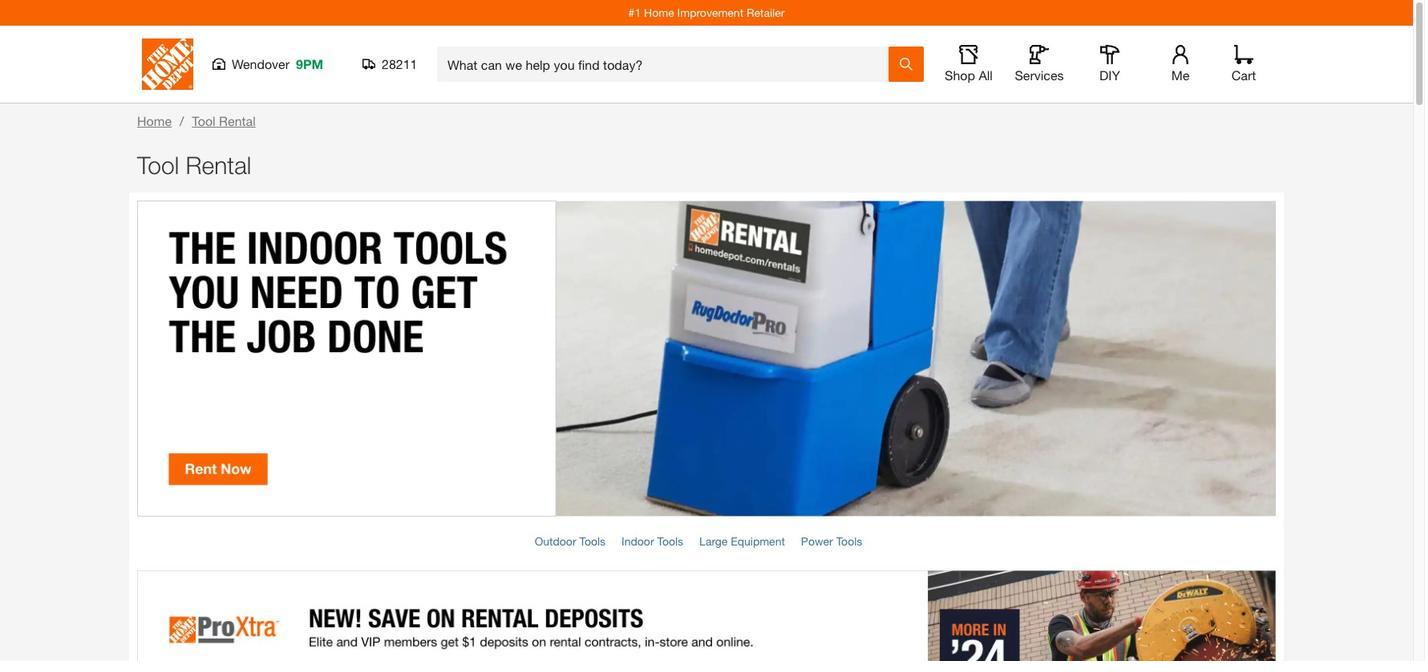 Task type: vqa. For each thing, say whether or not it's contained in the screenshot.
Next
no



Task type: describe. For each thing, give the bounding box(es) containing it.
home link
[[137, 113, 172, 128]]

indoor
[[622, 535, 654, 548]]

diy button
[[1085, 45, 1136, 83]]

tools for outdoor tools
[[580, 535, 606, 548]]

tools for power tools
[[837, 535, 863, 548]]

28211
[[382, 56, 418, 71]]

0 vertical spatial home
[[644, 6, 675, 19]]

1 vertical spatial tool rental
[[137, 151, 251, 179]]

outdoor tools link
[[535, 535, 606, 548]]

#1 home improvement retailer
[[629, 6, 785, 19]]

equipment
[[731, 535, 785, 548]]

0 vertical spatial rental
[[219, 113, 256, 128]]

tools for indoor tools
[[658, 535, 684, 548]]

wendover
[[232, 56, 290, 71]]

the home depot logo image
[[142, 39, 193, 90]]

9pm
[[296, 56, 323, 71]]

wendover 9pm
[[232, 56, 323, 71]]

diy
[[1100, 67, 1121, 83]]

large equipment
[[700, 535, 785, 548]]

retailer
[[747, 6, 785, 19]]

shop all button
[[944, 45, 995, 83]]

large
[[700, 535, 728, 548]]

all
[[979, 67, 993, 83]]

1 vertical spatial tool
[[137, 151, 179, 179]]

shop
[[945, 67, 976, 83]]

0 vertical spatial tool
[[192, 113, 216, 128]]

improvement
[[678, 6, 744, 19]]



Task type: locate. For each thing, give the bounding box(es) containing it.
tool rental
[[192, 113, 256, 128], [137, 151, 251, 179]]

tool right home link
[[192, 113, 216, 128]]

3 tools from the left
[[837, 535, 863, 548]]

28211 button
[[363, 56, 418, 72]]

#1
[[629, 6, 641, 19]]

tools right the outdoor
[[580, 535, 606, 548]]

outdoor tools
[[535, 535, 606, 548]]

0 horizontal spatial tools
[[580, 535, 606, 548]]

1 horizontal spatial tools
[[658, 535, 684, 548]]

home down "the home depot logo"
[[137, 113, 172, 128]]

1 horizontal spatial tool
[[192, 113, 216, 128]]

1 vertical spatial home
[[137, 113, 172, 128]]

large equipment link
[[700, 535, 785, 548]]

me button
[[1155, 45, 1207, 83]]

tool rental link
[[192, 113, 256, 128]]

cart
[[1232, 67, 1257, 83]]

services button
[[1014, 45, 1066, 83]]

tools
[[580, 535, 606, 548], [658, 535, 684, 548], [837, 535, 863, 548]]

0 vertical spatial tool rental
[[192, 113, 256, 128]]

tools right indoor
[[658, 535, 684, 548]]

1 vertical spatial rental
[[186, 151, 251, 179]]

power tools
[[801, 535, 863, 548]]

indoor tools link
[[622, 535, 684, 548]]

home right #1
[[644, 6, 675, 19]]

rental deposits image
[[137, 571, 1277, 661]]

tool
[[192, 113, 216, 128], [137, 151, 179, 179]]

services
[[1015, 67, 1064, 83]]

rental
[[219, 113, 256, 128], [186, 151, 251, 179]]

1 horizontal spatial home
[[644, 6, 675, 19]]

me
[[1172, 67, 1190, 83]]

0 horizontal spatial home
[[137, 113, 172, 128]]

1 tools from the left
[[580, 535, 606, 548]]

power tools link
[[801, 535, 863, 548]]

rental down wendover
[[219, 113, 256, 128]]

tools right the power
[[837, 535, 863, 548]]

2 horizontal spatial tools
[[837, 535, 863, 548]]

2 tools from the left
[[658, 535, 684, 548]]

indoor tools
[[622, 535, 684, 548]]

cart link
[[1227, 45, 1262, 83]]

rental down tool rental link
[[186, 151, 251, 179]]

0 horizontal spatial tool
[[137, 151, 179, 179]]

the indoor tools you need to get the job done - rent now image
[[137, 201, 1277, 517]]

outdoor
[[535, 535, 577, 548]]

tool down home link
[[137, 151, 179, 179]]

home
[[644, 6, 675, 19], [137, 113, 172, 128]]

power
[[801, 535, 834, 548]]

shop all
[[945, 67, 993, 83]]

tool rental down tool rental link
[[137, 151, 251, 179]]

What can we help you find today? search field
[[448, 47, 888, 81]]

tool rental down wendover
[[192, 113, 256, 128]]



